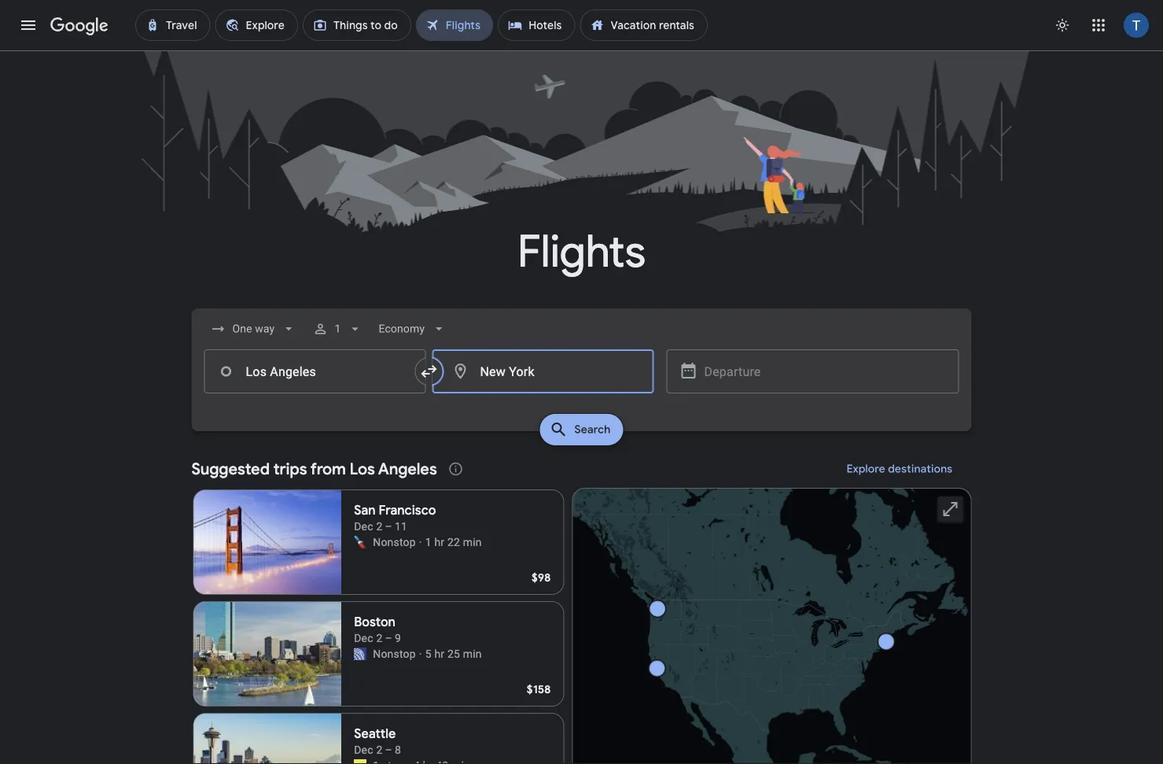 Task type: locate. For each thing, give the bounding box(es) containing it.
2 hr from the top
[[435, 647, 445, 660]]

0 horizontal spatial 1
[[335, 322, 341, 335]]

0 vertical spatial  image
[[419, 534, 422, 550]]

2 – 9
[[376, 631, 401, 644]]

min
[[463, 535, 482, 548], [463, 647, 482, 660]]

francisco
[[379, 502, 436, 519]]

1 vertical spatial dec
[[354, 631, 374, 644]]

1 vertical spatial nonstop
[[373, 647, 416, 660]]

1  image from the top
[[419, 534, 422, 550]]

american image
[[354, 536, 367, 548]]

1 inside popup button
[[335, 322, 341, 335]]

0 vertical spatial dec
[[354, 520, 374, 533]]

1 horizontal spatial 1
[[425, 535, 432, 548]]

nonstop down 2 – 9 in the left bottom of the page
[[373, 647, 416, 660]]

dec for seattle
[[354, 743, 374, 756]]

1 hr from the top
[[435, 535, 445, 548]]

$98
[[532, 570, 551, 585]]

swap origin and destination. image
[[420, 362, 439, 381]]

1 dec from the top
[[354, 520, 374, 533]]

 image left 5
[[419, 646, 422, 662]]

hr right 5
[[435, 647, 445, 660]]

1 vertical spatial  image
[[419, 646, 422, 662]]

1 nonstop from the top
[[373, 535, 416, 548]]

2 – 11
[[376, 520, 408, 533]]

hr for boston
[[435, 647, 445, 660]]

0 vertical spatial 1
[[335, 322, 341, 335]]

from
[[311, 459, 346, 479]]

3 dec from the top
[[354, 743, 374, 756]]

0 vertical spatial nonstop
[[373, 535, 416, 548]]

22
[[448, 535, 460, 548]]

trips
[[274, 459, 307, 479]]

dec up spirit image
[[354, 743, 374, 756]]

2 nonstop from the top
[[373, 647, 416, 660]]

2  image from the top
[[419, 646, 422, 662]]

dec
[[354, 520, 374, 533], [354, 631, 374, 644], [354, 743, 374, 756]]

seattle
[[354, 726, 396, 742]]

0 vertical spatial min
[[463, 535, 482, 548]]

dec inside boston dec 2 – 9
[[354, 631, 374, 644]]

min right 22
[[463, 535, 482, 548]]

boston
[[354, 614, 396, 630]]

seattle dec 2 – 8
[[354, 726, 401, 756]]

dec for boston
[[354, 631, 374, 644]]

 image for boston
[[419, 646, 422, 662]]

main menu image
[[19, 16, 38, 35]]

1 min from the top
[[463, 535, 482, 548]]

1
[[335, 322, 341, 335], [425, 535, 432, 548]]

dec inside seattle dec 2 – 8
[[354, 743, 374, 756]]

1 for 1
[[335, 322, 341, 335]]

hr left 22
[[435, 535, 445, 548]]

 image for san francisco
[[419, 534, 422, 550]]

hr
[[435, 535, 445, 548], [435, 647, 445, 660]]

 image
[[419, 534, 422, 550], [419, 646, 422, 662]]

nonstop
[[373, 535, 416, 548], [373, 647, 416, 660]]

158 US dollars text field
[[527, 682, 551, 696]]

1 hr 22 min
[[425, 535, 482, 548]]

None field
[[204, 315, 303, 343], [372, 315, 453, 343], [204, 315, 303, 343], [372, 315, 453, 343]]

1 inside suggested trips from los angeles region
[[425, 535, 432, 548]]

spirit image
[[354, 759, 367, 764]]

dec up "united" icon
[[354, 631, 374, 644]]

0 vertical spatial hr
[[435, 535, 445, 548]]

None text field
[[204, 349, 426, 393], [432, 349, 654, 393], [204, 349, 426, 393], [432, 349, 654, 393]]

 image left 1 hr 22 min
[[419, 534, 422, 550]]

1 vertical spatial hr
[[435, 647, 445, 660]]

dec down san
[[354, 520, 374, 533]]

boston dec 2 – 9
[[354, 614, 401, 644]]

min right 25
[[463, 647, 482, 660]]

change appearance image
[[1044, 6, 1082, 44]]

1 vertical spatial min
[[463, 647, 482, 660]]

nonstop down 2 – 11
[[373, 535, 416, 548]]

2 dec from the top
[[354, 631, 374, 644]]

2 min from the top
[[463, 647, 482, 660]]

dec inside san francisco dec 2 – 11
[[354, 520, 374, 533]]

1 vertical spatial 1
[[425, 535, 432, 548]]

flights
[[518, 224, 646, 280]]

5 hr 25 min
[[425, 647, 482, 660]]

2 vertical spatial dec
[[354, 743, 374, 756]]



Task type: describe. For each thing, give the bounding box(es) containing it.
suggested trips from los angeles region
[[192, 450, 972, 764]]

san
[[354, 502, 376, 519]]

nonstop for francisco
[[373, 535, 416, 548]]

98 US dollars text field
[[532, 570, 551, 585]]

$158
[[527, 682, 551, 696]]

search button
[[540, 414, 624, 445]]

los
[[350, 459, 375, 479]]

min for boston
[[463, 647, 482, 660]]

explore
[[847, 462, 886, 476]]

explore destinations button
[[828, 450, 972, 488]]

5
[[425, 647, 432, 660]]

suggested
[[192, 459, 270, 479]]

2 – 8
[[376, 743, 401, 756]]

25
[[448, 647, 460, 660]]

san francisco dec 2 – 11
[[354, 502, 436, 533]]

explore destinations
[[847, 462, 953, 476]]

hr for san francisco
[[435, 535, 445, 548]]

min for san francisco
[[463, 535, 482, 548]]

Departure text field
[[705, 350, 947, 393]]

angeles
[[378, 459, 437, 479]]

Flight search field
[[179, 308, 985, 450]]

nonstop for dec
[[373, 647, 416, 660]]

1 button
[[306, 310, 369, 348]]

united image
[[354, 648, 367, 660]]

1 for 1 hr 22 min
[[425, 535, 432, 548]]

suggested trips from los angeles
[[192, 459, 437, 479]]

search
[[575, 423, 611, 437]]

destinations
[[889, 462, 953, 476]]



Task type: vqa. For each thing, say whether or not it's contained in the screenshot.
"-"
no



